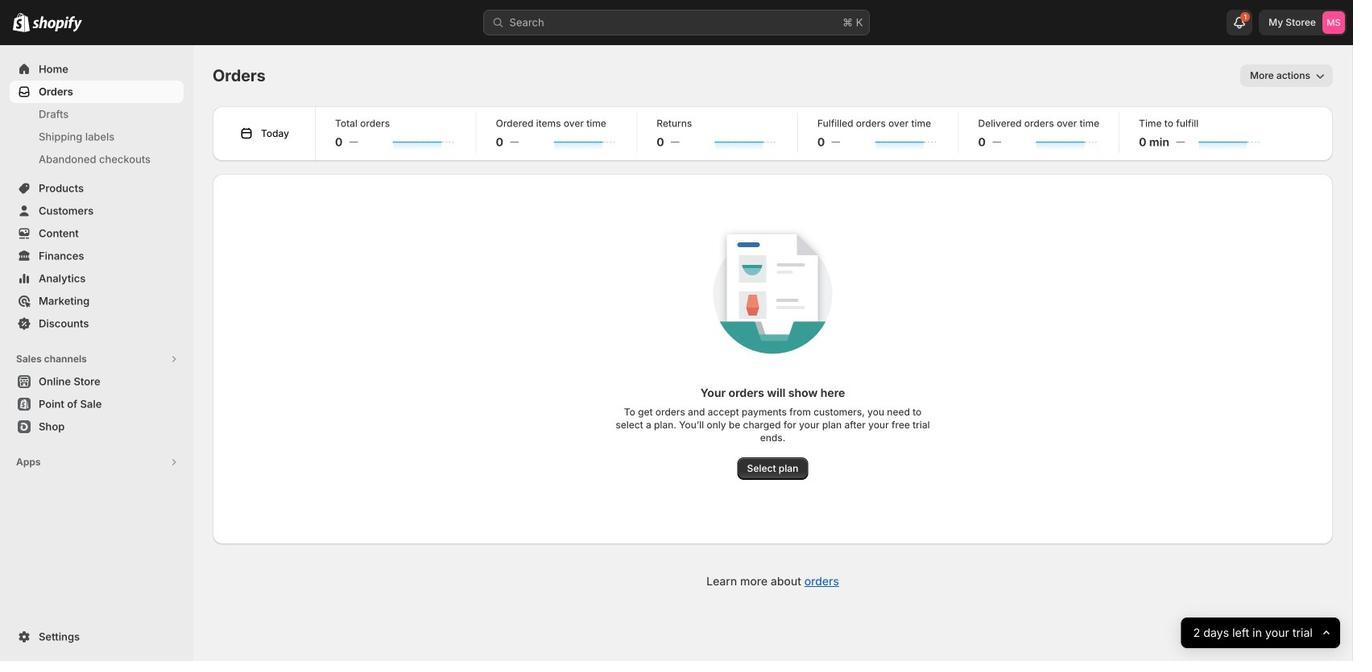 Task type: locate. For each thing, give the bounding box(es) containing it.
shopify image
[[32, 16, 82, 32]]



Task type: vqa. For each thing, say whether or not it's contained in the screenshot.
Shopify image
yes



Task type: describe. For each thing, give the bounding box(es) containing it.
shopify image
[[13, 13, 30, 32]]

my storee image
[[1323, 11, 1346, 34]]



